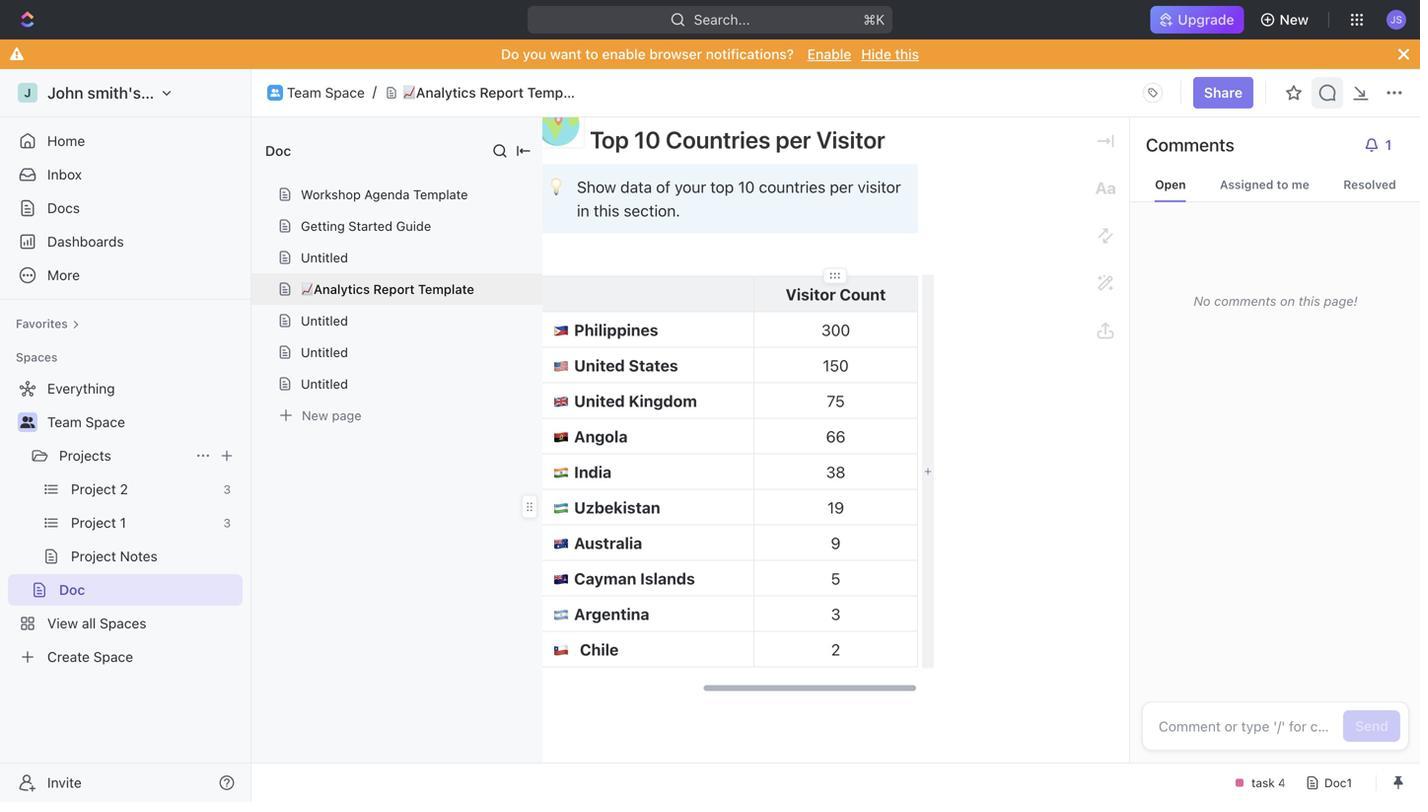 Task type: vqa. For each thing, say whether or not it's contained in the screenshot.


Task type: describe. For each thing, give the bounding box(es) containing it.
0 vertical spatial template
[[528, 84, 588, 101]]

on
[[1281, 294, 1296, 308]]

1 horizontal spatial doc
[[265, 143, 291, 159]]

150
[[823, 356, 849, 375]]

section.
[[624, 201, 681, 220]]

2 inside project 2 'link'
[[120, 481, 128, 497]]

🇮🇳
[[553, 464, 569, 483]]

2 vertical spatial 3
[[831, 605, 841, 624]]

notifications?
[[706, 46, 794, 62]]

favorites button
[[8, 312, 88, 335]]

🇰🇾 cayman islands
[[553, 569, 695, 589]]

🇦🇴
[[553, 429, 569, 447]]

9
[[831, 534, 841, 552]]

no
[[1194, 294, 1211, 308]]

0 vertical spatial visitor
[[817, 126, 886, 153]]

me
[[1292, 178, 1310, 191]]

1 vertical spatial 📈analytics report template
[[301, 282, 474, 296]]

favorites
[[16, 317, 68, 331]]

1 button
[[1357, 129, 1406, 161]]

3 untitled from the top
[[301, 345, 348, 360]]

🇨🇱
[[553, 642, 569, 660]]

workshop agenda template
[[301, 187, 468, 202]]

more
[[47, 267, 80, 283]]

project for project notes
[[71, 548, 116, 564]]

show data of your top 10 countries per visitor in this section.
[[577, 178, 905, 220]]

1 vertical spatial 📈analytics
[[301, 282, 370, 296]]

1 vertical spatial template
[[413, 187, 468, 202]]

1 vertical spatial visitor
[[786, 285, 836, 304]]

2 vertical spatial this
[[1299, 294, 1321, 308]]

19
[[828, 498, 844, 517]]

workshop
[[301, 187, 361, 202]]

js button
[[1381, 4, 1413, 36]]

john smith's workspace
[[47, 83, 227, 102]]

doc link
[[59, 574, 239, 606]]

enable
[[808, 46, 852, 62]]

project 2 link
[[71, 474, 216, 505]]

per inside show data of your top 10 countries per visitor in this section.
[[830, 178, 854, 196]]

top
[[590, 126, 629, 153]]

🇦🇺
[[553, 536, 569, 554]]

islands
[[640, 569, 695, 588]]

visitor
[[858, 178, 901, 196]]

66
[[826, 427, 846, 446]]

do you want to enable browser notifications? enable hide this
[[501, 46, 919, 62]]

comments
[[1146, 134, 1235, 155]]

dashboards link
[[8, 226, 243, 257]]

united for united states
[[574, 356, 625, 375]]

🇮🇳 india
[[553, 463, 612, 483]]

🇵🇭 philippines
[[553, 321, 659, 341]]

0 vertical spatial 📈analytics
[[402, 84, 476, 101]]

view all spaces link
[[8, 608, 239, 639]]

doc inside sidebar navigation
[[59, 582, 85, 598]]

kingdom
[[629, 392, 697, 410]]

user group image for top team space link
[[270, 89, 280, 96]]

0 vertical spatial 10
[[634, 126, 661, 153]]

angola
[[574, 427, 628, 446]]

projects
[[59, 447, 111, 464]]

dashboards
[[47, 233, 124, 250]]

john
[[47, 83, 83, 102]]

smith's
[[87, 83, 141, 102]]

team inside sidebar navigation
[[47, 414, 82, 430]]

page!
[[1324, 294, 1358, 308]]

want
[[550, 46, 582, 62]]

0 vertical spatial team space link
[[287, 84, 365, 101]]

view all spaces
[[47, 615, 147, 631]]

john smith's workspace, , element
[[18, 83, 37, 103]]

new for new page
[[302, 408, 328, 423]]

300
[[822, 321, 851, 339]]

tree inside sidebar navigation
[[8, 373, 243, 673]]

38
[[826, 463, 846, 481]]

project notes
[[71, 548, 158, 564]]

🇬🇧 united kingdom
[[553, 392, 697, 412]]

spaces inside tree
[[100, 615, 147, 631]]

sidebar navigation
[[0, 69, 256, 802]]

create
[[47, 649, 90, 665]]

browser
[[650, 46, 702, 62]]

🇺🇿 uzbekistan
[[553, 498, 661, 518]]

notes
[[120, 548, 158, 564]]

🇺🇿
[[553, 500, 569, 518]]

1 vertical spatial report
[[373, 282, 415, 296]]

project notes link
[[71, 541, 239, 572]]

project for project 1
[[71, 514, 116, 531]]

2 vertical spatial template
[[418, 282, 474, 296]]

home link
[[8, 125, 243, 157]]

data
[[621, 178, 652, 196]]

getting started guide
[[301, 219, 431, 233]]

more button
[[8, 259, 243, 291]]

upgrade
[[1178, 11, 1235, 28]]

argentina
[[574, 605, 650, 624]]

hide
[[862, 46, 892, 62]]

philippines
[[574, 321, 659, 339]]

5
[[831, 569, 841, 588]]

1 untitled from the top
[[301, 250, 348, 265]]

team space for team space link inside the sidebar navigation
[[47, 414, 125, 430]]

⌘k
[[864, 11, 885, 28]]



Task type: locate. For each thing, give the bounding box(es) containing it.
📈analytics
[[402, 84, 476, 101], [301, 282, 370, 296]]

2 down 5
[[832, 640, 841, 659]]

space inside 'link'
[[93, 649, 133, 665]]

united for united kingdom
[[574, 392, 625, 410]]

new left 'page'
[[302, 408, 328, 423]]

1 project from the top
[[71, 481, 116, 497]]

send button
[[1344, 710, 1401, 742]]

1 vertical spatial project
[[71, 514, 116, 531]]

0 vertical spatial user group image
[[270, 89, 280, 96]]

0 horizontal spatial team
[[47, 414, 82, 430]]

1 vertical spatial 1
[[120, 514, 126, 531]]

united up angola
[[574, 392, 625, 410]]

india
[[574, 463, 612, 481]]

home
[[47, 133, 85, 149]]

1 horizontal spatial new
[[1280, 11, 1309, 28]]

0 vertical spatial per
[[776, 126, 811, 153]]

per left visitor
[[830, 178, 854, 196]]

spaces down favorites on the left top
[[16, 350, 58, 364]]

user group image inside sidebar navigation
[[20, 416, 35, 428]]

🇦🇷 argentina
[[553, 605, 650, 625]]

assigned
[[1220, 178, 1274, 191]]

2 vertical spatial space
[[93, 649, 133, 665]]

0 vertical spatial team
[[287, 84, 321, 101]]

this inside show data of your top 10 countries per visitor in this section.
[[594, 201, 620, 220]]

started
[[349, 219, 393, 233]]

🇦🇷
[[553, 607, 569, 625]]

create space
[[47, 649, 133, 665]]

report down guide
[[373, 282, 415, 296]]

report down do
[[480, 84, 524, 101]]

this right hide
[[895, 46, 919, 62]]

0 vertical spatial 2
[[120, 481, 128, 497]]

new right upgrade
[[1280, 11, 1309, 28]]

10 inside show data of your top 10 countries per visitor in this section.
[[738, 178, 755, 196]]

1 vertical spatial this
[[594, 201, 620, 220]]

countries
[[759, 178, 826, 196]]

create space link
[[8, 641, 239, 673]]

project for project 2
[[71, 481, 116, 497]]

2 project from the top
[[71, 514, 116, 531]]

project down project 2
[[71, 514, 116, 531]]

0 horizontal spatial to
[[585, 46, 599, 62]]

this right the in
[[594, 201, 620, 220]]

0 horizontal spatial new
[[302, 408, 328, 423]]

1 united from the top
[[574, 356, 625, 375]]

to
[[585, 46, 599, 62], [1277, 178, 1289, 191]]

1 horizontal spatial this
[[895, 46, 919, 62]]

projects link
[[59, 440, 187, 472]]

inbox
[[47, 166, 82, 183]]

0 vertical spatial project
[[71, 481, 116, 497]]

0 horizontal spatial team space
[[47, 414, 125, 430]]

assigned to me
[[1220, 178, 1310, 191]]

1 vertical spatial spaces
[[100, 615, 147, 631]]

enable
[[602, 46, 646, 62]]

3 right project 2 'link'
[[223, 482, 231, 496]]

0 vertical spatial this
[[895, 46, 919, 62]]

search...
[[694, 11, 750, 28]]

🇺🇸
[[553, 358, 569, 376]]

2 vertical spatial project
[[71, 548, 116, 564]]

📈analytics report template
[[402, 84, 588, 101], [301, 282, 474, 296]]

guide
[[396, 219, 431, 233]]

0 vertical spatial 3
[[223, 482, 231, 496]]

visitor
[[817, 126, 886, 153], [786, 285, 836, 304]]

new button
[[1253, 4, 1321, 36]]

template down 'want'
[[528, 84, 588, 101]]

1 horizontal spatial team space link
[[287, 84, 365, 101]]

🇦🇺 australia
[[553, 534, 643, 554]]

1 vertical spatial united
[[574, 392, 625, 410]]

0 horizontal spatial this
[[594, 201, 620, 220]]

3 for 2
[[223, 482, 231, 496]]

cayman
[[574, 569, 637, 588]]

1 vertical spatial team space link
[[47, 406, 239, 438]]

everything link
[[8, 373, 239, 404]]

💡
[[548, 176, 565, 197]]

1 horizontal spatial to
[[1277, 178, 1289, 191]]

project inside project 1 link
[[71, 514, 116, 531]]

no comments on this page!
[[1194, 294, 1358, 308]]

1 vertical spatial to
[[1277, 178, 1289, 191]]

0 horizontal spatial team space link
[[47, 406, 239, 438]]

docs
[[47, 200, 80, 216]]

states
[[629, 356, 678, 375]]

1 up resolved
[[1386, 137, 1392, 153]]

1 vertical spatial team space
[[47, 414, 125, 430]]

per up countries
[[776, 126, 811, 153]]

🇬🇧
[[553, 393, 569, 412]]

1 inside project 1 link
[[120, 514, 126, 531]]

spaces up create space 'link'
[[100, 615, 147, 631]]

template down guide
[[418, 282, 474, 296]]

1 inside 1 dropdown button
[[1386, 137, 1392, 153]]

workspace
[[145, 83, 227, 102]]

0 horizontal spatial 10
[[634, 126, 661, 153]]

1 vertical spatial doc
[[59, 582, 85, 598]]

resolved
[[1344, 178, 1397, 191]]

count
[[840, 285, 886, 304]]

united down 🇵🇭 philippines
[[574, 356, 625, 375]]

📈analytics report template down do
[[402, 84, 588, 101]]

tree
[[8, 373, 243, 673]]

dropdown menu image
[[1137, 77, 1169, 109]]

team space inside tree
[[47, 414, 125, 430]]

1 vertical spatial user group image
[[20, 416, 35, 428]]

1 up project notes at the left bottom
[[120, 514, 126, 531]]

template
[[528, 84, 588, 101], [413, 187, 468, 202], [418, 282, 474, 296]]

0 horizontal spatial 📈analytics
[[301, 282, 370, 296]]

0 vertical spatial 📈analytics report template
[[402, 84, 588, 101]]

australia
[[574, 534, 643, 552]]

team space for top team space link
[[287, 84, 365, 101]]

1 horizontal spatial user group image
[[270, 89, 280, 96]]

75
[[827, 392, 845, 410]]

project inside project notes link
[[71, 548, 116, 564]]

1 horizontal spatial 2
[[832, 640, 841, 659]]

0 vertical spatial spaces
[[16, 350, 58, 364]]

0 horizontal spatial spaces
[[16, 350, 58, 364]]

spaces
[[16, 350, 58, 364], [100, 615, 147, 631]]

0 vertical spatial space
[[325, 84, 365, 101]]

0 horizontal spatial 1
[[120, 514, 126, 531]]

of
[[656, 178, 671, 196]]

docs link
[[8, 192, 243, 224]]

2 untitled from the top
[[301, 313, 348, 328]]

united inside 🇬🇧 united kingdom
[[574, 392, 625, 410]]

united inside 🇺🇸 united states
[[574, 356, 625, 375]]

new inside "button"
[[1280, 11, 1309, 28]]

1 horizontal spatial team
[[287, 84, 321, 101]]

countries
[[666, 126, 771, 153]]

team space link
[[287, 84, 365, 101], [47, 406, 239, 438]]

🇦🇴 angola
[[553, 427, 628, 447]]

0 vertical spatial to
[[585, 46, 599, 62]]

show
[[577, 178, 616, 196]]

send
[[1356, 718, 1389, 734]]

user group image
[[270, 89, 280, 96], [20, 416, 35, 428]]

js
[[1391, 14, 1403, 25]]

0 vertical spatial 1
[[1386, 137, 1392, 153]]

1 vertical spatial 10
[[738, 178, 755, 196]]

united
[[574, 356, 625, 375], [574, 392, 625, 410]]

0 vertical spatial united
[[574, 356, 625, 375]]

visitor up 300
[[786, 285, 836, 304]]

in
[[577, 201, 590, 220]]

template up guide
[[413, 187, 468, 202]]

j
[[24, 86, 31, 100]]

1 vertical spatial per
[[830, 178, 854, 196]]

4 untitled from the top
[[301, 376, 348, 391]]

0 horizontal spatial 2
[[120, 481, 128, 497]]

0 horizontal spatial user group image
[[20, 416, 35, 428]]

1 vertical spatial team
[[47, 414, 82, 430]]

0 vertical spatial doc
[[265, 143, 291, 159]]

1 horizontal spatial team space
[[287, 84, 365, 101]]

0 vertical spatial team space
[[287, 84, 365, 101]]

3 for 1
[[223, 516, 231, 530]]

new
[[1280, 11, 1309, 28], [302, 408, 328, 423]]

visitor up visitor
[[817, 126, 886, 153]]

to left me
[[1277, 178, 1289, 191]]

report
[[480, 84, 524, 101], [373, 282, 415, 296]]

inbox link
[[8, 159, 243, 190]]

project 1
[[71, 514, 126, 531]]

top 10 countries per visitor
[[585, 126, 886, 153]]

new for new
[[1280, 11, 1309, 28]]

0 horizontal spatial per
[[776, 126, 811, 153]]

0 vertical spatial new
[[1280, 11, 1309, 28]]

2 down projects link
[[120, 481, 128, 497]]

invite
[[47, 774, 82, 791]]

2 united from the top
[[574, 392, 625, 410]]

0 horizontal spatial report
[[373, 282, 415, 296]]

to right 'want'
[[585, 46, 599, 62]]

page
[[332, 408, 362, 423]]

1 vertical spatial 3
[[223, 516, 231, 530]]

1 vertical spatial new
[[302, 408, 328, 423]]

3 down 5
[[831, 605, 841, 624]]

user group image for team space link inside the sidebar navigation
[[20, 416, 35, 428]]

team space link inside sidebar navigation
[[47, 406, 239, 438]]

everything
[[47, 380, 115, 397]]

1 horizontal spatial spaces
[[100, 615, 147, 631]]

1 horizontal spatial report
[[480, 84, 524, 101]]

3 up project notes link
[[223, 516, 231, 530]]

3 project from the top
[[71, 548, 116, 564]]

project 2
[[71, 481, 128, 497]]

chile
[[576, 640, 619, 659]]

view
[[47, 615, 78, 631]]

share
[[1205, 84, 1243, 101]]

🇺🇸 united states
[[553, 356, 678, 376]]

this right on
[[1299, 294, 1321, 308]]

1 vertical spatial space
[[85, 414, 125, 430]]

top
[[711, 178, 734, 196]]

project down project 1
[[71, 548, 116, 564]]

project 1 link
[[71, 507, 216, 539]]

getting
[[301, 219, 345, 233]]

1 horizontal spatial 📈analytics
[[402, 84, 476, 101]]

your
[[675, 178, 707, 196]]

1 horizontal spatial 1
[[1386, 137, 1392, 153]]

project inside project 2 'link'
[[71, 481, 116, 497]]

space
[[325, 84, 365, 101], [85, 414, 125, 430], [93, 649, 133, 665]]

📈analytics report template down started
[[301, 282, 474, 296]]

1 vertical spatial 2
[[832, 640, 841, 659]]

you
[[523, 46, 547, 62]]

2 horizontal spatial this
[[1299, 294, 1321, 308]]

🇵🇭
[[553, 322, 569, 341]]

do
[[501, 46, 519, 62]]

10
[[634, 126, 661, 153], [738, 178, 755, 196]]

tree containing everything
[[8, 373, 243, 673]]

1 horizontal spatial 10
[[738, 178, 755, 196]]

1 horizontal spatial per
[[830, 178, 854, 196]]

0 vertical spatial report
[[480, 84, 524, 101]]

0 horizontal spatial doc
[[59, 582, 85, 598]]

project up project 1
[[71, 481, 116, 497]]

new page
[[302, 408, 362, 423]]



